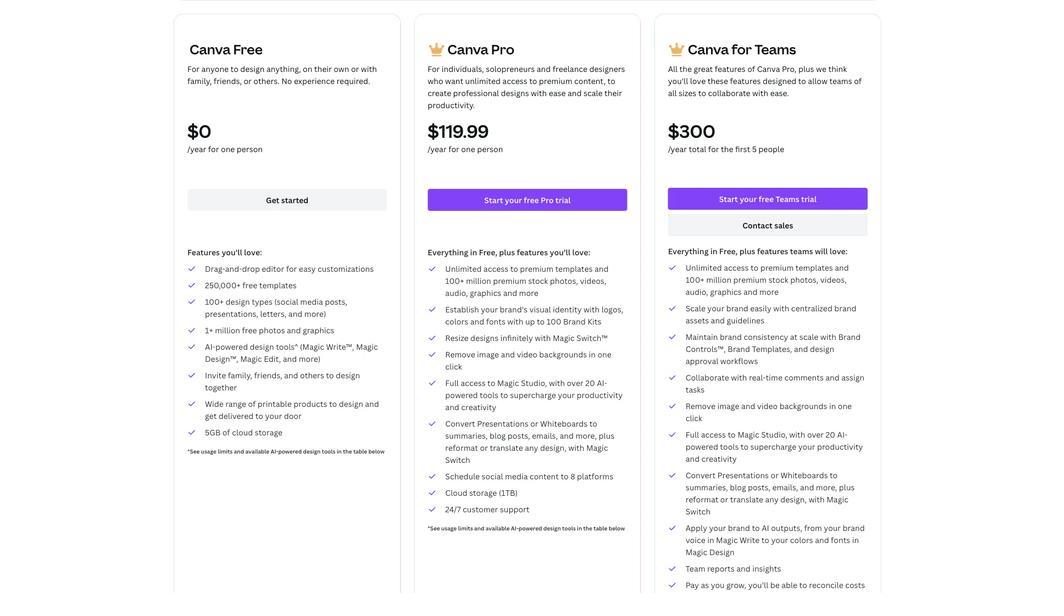 Task type: locate. For each thing, give the bounding box(es) containing it.
below
[[369, 448, 385, 456], [609, 525, 625, 533]]

below for /year for one person
[[369, 448, 385, 456]]

1 vertical spatial backgrounds
[[780, 401, 828, 412]]

1 vertical spatial posts,
[[508, 431, 530, 441]]

0 horizontal spatial friends,
[[214, 76, 242, 86]]

convert presentations or whiteboards to summaries, blog posts, emails, and more, plus reformat or translate any design, with magic switch up ai
[[686, 470, 855, 517]]

1 /year from the left
[[188, 144, 206, 154]]

0 horizontal spatial teams
[[791, 246, 814, 257]]

0 horizontal spatial ^see
[[188, 448, 200, 456]]

for inside $0 /year for one person
[[208, 144, 219, 154]]

design down content
[[544, 525, 561, 533]]

you'll
[[668, 76, 689, 86], [222, 247, 242, 258], [749, 580, 769, 591]]

teams up sales
[[776, 194, 800, 204]]

friends, inside invite family, friends, and others to design together
[[254, 370, 282, 381]]

0 vertical spatial fonts
[[486, 316, 506, 327]]

and inside "100+ design types (social media posts, presentations, letters, and more)"
[[289, 309, 303, 319]]

^see usage limits and available ai-powered design tools in the table below
[[188, 448, 385, 456], [428, 525, 625, 533]]

click
[[446, 362, 462, 372], [686, 413, 703, 424]]

/year down $0
[[188, 144, 206, 154]]

plus inside all the great features of canva pro, plus we think you'll love these features designed to allow teams of all sizes to collaborate with ease.
[[799, 64, 815, 74]]

0 vertical spatial family,
[[188, 76, 212, 86]]

fonts up reconcile
[[831, 535, 851, 546]]

1 horizontal spatial backgrounds
[[780, 401, 828, 412]]

more up 'visual'
[[519, 288, 539, 298]]

templates down editor
[[259, 280, 297, 291]]

0 horizontal spatial /year
[[188, 144, 206, 154]]

1 vertical spatial supercharge
[[751, 442, 797, 452]]

0 horizontal spatial scale
[[584, 88, 603, 98]]

content
[[530, 472, 559, 482]]

unlimited access to premium templates and 100+ million premium stock photos, videos, audio, graphics and more
[[686, 263, 849, 297], [446, 264, 609, 298]]

brand right centralized
[[835, 303, 857, 314]]

the inside all the great features of canva pro, plus we think you'll love these features designed to allow teams of all sizes to collaborate with ease.
[[680, 64, 692, 74]]

friends, down edit,
[[254, 370, 282, 381]]

templates down the 'you'll' at the top of page
[[556, 264, 593, 274]]

2 person from the left
[[477, 144, 503, 154]]

2 for from the left
[[428, 64, 440, 74]]

of down canva for teams
[[748, 64, 756, 74]]

1 horizontal spatial million
[[466, 276, 491, 286]]

studio, down resize designs infinitely with magic switch™
[[521, 378, 547, 388]]

more) up (magic
[[304, 309, 326, 319]]

types
[[252, 297, 273, 307]]

for up all the great features of canva pro, plus we think you'll love these features designed to allow teams of all sizes to collaborate with ease.
[[732, 40, 752, 58]]

or
[[351, 64, 359, 74], [244, 76, 252, 86], [531, 419, 539, 429], [480, 443, 488, 453], [771, 470, 779, 481], [721, 495, 729, 505]]

0 horizontal spatial you'll
[[222, 247, 242, 258]]

ai- inside ai-powered design tools^ (magic write™, magic design™, magic edit, and more)
[[205, 342, 215, 352]]

unlimited up scale at bottom right
[[686, 263, 722, 273]]

video down resize designs infinitely with magic switch™
[[517, 349, 538, 360]]

/year for /year for one person
[[188, 144, 206, 154]]

who's
[[728, 592, 749, 594]]

1 vertical spatial design,
[[781, 495, 807, 505]]

trial
[[802, 194, 817, 204], [556, 195, 571, 205]]

/year inside $0 /year for one person
[[188, 144, 206, 154]]

1 horizontal spatial remove image and video backgrounds in one click
[[686, 401, 852, 424]]

canva up great
[[688, 40, 729, 58]]

remove down resize
[[446, 349, 475, 360]]

1 horizontal spatial translate
[[731, 495, 764, 505]]

image down collaborate
[[718, 401, 740, 412]]

1 vertical spatial fonts
[[831, 535, 851, 546]]

designers
[[590, 64, 626, 74]]

your inside establish your brand's visual identity with logos, colors and fonts with up to 100 brand kits
[[481, 304, 498, 315]]

100+ design types (social media posts, presentations, letters, and more)
[[205, 297, 348, 319]]

0 horizontal spatial supercharge
[[510, 390, 556, 401]]

0 vertical spatial posts,
[[325, 297, 348, 307]]

one inside $119.99 /year for one person
[[462, 144, 475, 154]]

1 horizontal spatial graphics
[[470, 288, 502, 298]]

0 vertical spatial table
[[354, 448, 367, 456]]

want
[[445, 76, 464, 86]]

ease.
[[771, 88, 790, 98]]

1 vertical spatial you'll
[[222, 247, 242, 258]]

for
[[188, 64, 200, 74], [428, 64, 440, 74]]

get started
[[266, 195, 309, 205]]

design down write™, at the bottom of the page
[[336, 370, 360, 381]]

your inside pay as you grow, you'll be able to reconcile costs for anyone who's joined your team before eac
[[776, 592, 793, 594]]

features down the contact sales button
[[758, 246, 789, 257]]

templates down will
[[796, 263, 833, 273]]

from
[[805, 523, 823, 534]]

pay as you grow, you'll be able to reconcile costs for anyone who's joined your team before eac
[[686, 580, 866, 594]]

/year
[[188, 144, 206, 154], [428, 144, 447, 154], [668, 144, 687, 154]]

start your free pro trial button
[[428, 189, 628, 211]]

access down solopreneurs on the top of the page
[[503, 76, 528, 86]]

0 horizontal spatial person
[[237, 144, 263, 154]]

colors inside apply your brand to ai outputs, from your brand voice in magic write to your colors and fonts in magic design
[[791, 535, 814, 546]]

creativity
[[461, 402, 497, 413], [702, 454, 737, 464]]

0 horizontal spatial brand
[[564, 316, 586, 327]]

1 horizontal spatial fonts
[[831, 535, 851, 546]]

unlimited for scale
[[686, 263, 722, 273]]

resize designs infinitely with magic switch™
[[446, 333, 608, 343]]

remove image and video backgrounds in one click
[[446, 349, 612, 372], [686, 401, 852, 424]]

more for easily
[[760, 287, 779, 297]]

templates for will
[[796, 263, 833, 273]]

canva inside all the great features of canva pro, plus we think you'll love these features designed to allow teams of all sizes to collaborate with ease.
[[758, 64, 781, 74]]

1 horizontal spatial /year
[[428, 144, 447, 154]]

your inside ​​wide range of printable products to design and get delivered to your door
[[265, 411, 282, 421]]

team
[[686, 564, 706, 574]]

1+
[[205, 325, 213, 336]]

trial for start your free teams trial
[[802, 194, 817, 204]]

posts, down customizations
[[325, 297, 348, 307]]

start for start your free pro trial
[[485, 195, 503, 205]]

graphics up establish
[[470, 288, 502, 298]]

0 horizontal spatial everything
[[428, 247, 469, 258]]

blog up "social"
[[490, 431, 506, 441]]

think
[[829, 64, 847, 74]]

2 /year from the left
[[428, 144, 447, 154]]

for inside $300 /year total for the first 5 people
[[709, 144, 720, 154]]

canva for teams
[[688, 40, 797, 58]]

1 vertical spatial brand
[[839, 332, 861, 342]]

design inside canva free for anyone to design anything, on their own or with family, friends, or others. no experience required.
[[240, 64, 265, 74]]

controls™,
[[686, 344, 726, 354]]

of
[[748, 64, 756, 74], [855, 76, 862, 86], [248, 399, 256, 409], [223, 428, 230, 438]]

total
[[689, 144, 707, 154]]

canva left free
[[190, 40, 231, 58]]

ai-powered design tools^ (magic write™, magic design™, magic edit, and more)
[[205, 342, 378, 364]]

canva for canva for teams
[[688, 40, 729, 58]]

brand inside maintain brand consistency at scale with brand controls™, brand templates, and design approval workflows
[[720, 332, 742, 342]]

started
[[281, 195, 309, 205]]

for right total
[[709, 144, 720, 154]]

1 horizontal spatial video
[[758, 401, 778, 412]]

0 vertical spatial brand
[[564, 316, 586, 327]]

0 horizontal spatial reformat
[[446, 443, 478, 453]]

scale down content,
[[584, 88, 603, 98]]

1 horizontal spatial posts,
[[508, 431, 530, 441]]

100+
[[686, 275, 705, 285], [446, 276, 464, 286], [205, 297, 224, 307]]

canva for canva free for anyone to design anything, on their own or with family, friends, or others. no experience required.
[[190, 40, 231, 58]]

full down resize
[[446, 378, 459, 388]]

backgrounds down switch™
[[540, 349, 587, 360]]

individuals,
[[442, 64, 484, 74]]

0 horizontal spatial remove
[[446, 349, 475, 360]]

videos, for will
[[821, 275, 847, 285]]

/year left total
[[668, 144, 687, 154]]

^see usage limits and available ai-powered design tools in the table below down the support
[[428, 525, 625, 533]]

graphics for brand's
[[470, 288, 502, 298]]

access down tasks
[[701, 430, 726, 440]]

editor
[[262, 264, 284, 274]]

videos, down will
[[821, 275, 847, 285]]

person inside $0 /year for one person
[[237, 144, 263, 154]]

switch up apply at the right of page
[[686, 507, 711, 517]]

fonts inside establish your brand's visual identity with logos, colors and fonts with up to 100 brand kits
[[486, 316, 506, 327]]

productivity
[[577, 390, 623, 401], [818, 442, 864, 452]]

and inside the scale your brand easily with centralized brand assets and guidelines
[[711, 315, 725, 326]]

million down presentations,
[[215, 325, 240, 336]]

for inside canva free for anyone to design anything, on their own or with family, friends, or others. no experience required.
[[188, 64, 200, 74]]

resize
[[446, 333, 469, 343]]

translate
[[490, 443, 523, 453], [731, 495, 764, 505]]

2 horizontal spatial graphics
[[711, 287, 742, 297]]

0 vertical spatial presentations
[[477, 419, 529, 429]]

and inside maintain brand consistency at scale with brand controls™, brand templates, and design approval workflows
[[795, 344, 809, 354]]

0 vertical spatial friends,
[[214, 76, 242, 86]]

colors inside establish your brand's visual identity with logos, colors and fonts with up to 100 brand kits
[[446, 316, 469, 327]]

graphics up (magic
[[303, 325, 334, 336]]

photos, for teams
[[791, 275, 819, 285]]

0 vertical spatial more)
[[304, 309, 326, 319]]

0 horizontal spatial studio,
[[521, 378, 547, 388]]

1 vertical spatial scale
[[800, 332, 819, 342]]

whiteboards
[[541, 419, 588, 429], [781, 470, 828, 481]]

with inside collaborate with real-time comments and assign tasks
[[731, 373, 748, 383]]

usage down 24/7
[[442, 525, 457, 533]]

friends,
[[214, 76, 242, 86], [254, 370, 282, 381]]

0 vertical spatial remove
[[446, 349, 475, 360]]

on
[[303, 64, 313, 74]]

design inside "100+ design types (social media posts, presentations, letters, and more)"
[[226, 297, 250, 307]]

of right allow in the right of the page
[[855, 76, 862, 86]]

design up comments
[[810, 344, 835, 354]]

(social
[[275, 297, 299, 307]]

0 horizontal spatial image
[[477, 349, 499, 360]]

no
[[282, 76, 292, 86]]

designs down solopreneurs on the top of the page
[[501, 88, 529, 98]]

0 vertical spatial emails,
[[532, 431, 558, 441]]

1 horizontal spatial family,
[[228, 370, 252, 381]]

design right the products
[[339, 399, 363, 409]]

0 horizontal spatial free,
[[479, 247, 498, 258]]

reports
[[708, 564, 735, 574]]

$0
[[188, 119, 212, 143]]

emails, up content
[[532, 431, 558, 441]]

switch
[[446, 455, 471, 465], [686, 507, 711, 517]]

more
[[760, 287, 779, 297], [519, 288, 539, 298]]

1 horizontal spatial everything
[[668, 246, 709, 257]]

brand down guidelines
[[720, 332, 742, 342]]

we
[[817, 64, 827, 74]]

with inside all the great features of canva pro, plus we think you'll love these features designed to allow teams of all sizes to collaborate with ease.
[[753, 88, 769, 98]]

1 vertical spatial friends,
[[254, 370, 282, 381]]

pro,
[[782, 64, 797, 74]]

teams up pro,
[[755, 40, 797, 58]]

design,
[[541, 443, 567, 453], [781, 495, 807, 505]]

for inside pay as you grow, you'll be able to reconcile costs for anyone who's joined your team before eac
[[686, 592, 697, 594]]

canva up individuals,
[[448, 40, 489, 58]]

0 vertical spatial media
[[300, 297, 323, 307]]

0 horizontal spatial photos,
[[550, 276, 578, 286]]

available for /year for one person
[[245, 448, 270, 456]]

1 horizontal spatial unlimited access to premium templates and 100+ million premium stock photos, videos, audio, graphics and more
[[686, 263, 849, 297]]

video
[[517, 349, 538, 360], [758, 401, 778, 412]]

2 vertical spatial brand
[[728, 344, 751, 354]]

and inside invite family, friends, and others to design together
[[284, 370, 298, 381]]

reformat
[[446, 443, 478, 453], [686, 495, 719, 505]]

summaries, up apply at the right of page
[[686, 483, 728, 493]]

you'll inside pay as you grow, you'll be able to reconcile costs for anyone who's joined your team before eac
[[749, 580, 769, 591]]

access down the everything in free, plus features teams will love:
[[724, 263, 749, 273]]

1 horizontal spatial table
[[594, 525, 608, 533]]

1 horizontal spatial templates
[[556, 264, 593, 274]]

brand up "workflows"
[[728, 344, 751, 354]]

more)
[[304, 309, 326, 319], [299, 354, 321, 364]]

guidelines
[[727, 315, 765, 326]]

scale
[[584, 88, 603, 98], [800, 332, 819, 342]]

remove image and video backgrounds in one click down collaborate with real-time comments and assign tasks
[[686, 401, 852, 424]]

to inside pay as you grow, you'll be able to reconcile costs for anyone who's joined your team before eac
[[800, 580, 808, 591]]

0 horizontal spatial unlimited
[[446, 264, 482, 274]]

brand's
[[500, 304, 528, 315]]

time
[[766, 373, 783, 383]]

scale right at
[[800, 332, 819, 342]]

teams
[[830, 76, 853, 86], [791, 246, 814, 257]]

1 for from the left
[[188, 64, 200, 74]]

with inside maintain brand consistency at scale with brand controls™, brand templates, and design approval workflows
[[821, 332, 837, 342]]

photos,
[[791, 275, 819, 285], [550, 276, 578, 286]]

0 horizontal spatial videos,
[[580, 276, 607, 286]]

professional
[[453, 88, 499, 98]]

person inside $119.99 /year for one person
[[477, 144, 503, 154]]

usage for /year for one person
[[201, 448, 217, 456]]

reformat up schedule
[[446, 443, 478, 453]]

​​wide
[[205, 399, 224, 409]]

to inside canva free for anyone to design anything, on their own or with family, friends, or others. no experience required.
[[231, 64, 239, 74]]

design, up outputs,
[[781, 495, 807, 505]]

stock up easily
[[769, 275, 789, 285]]

with inside for individuals, solopreneurs and freelance designers who want unlimited access to premium content, to create professional designs with ease and scale their productivity.
[[531, 88, 547, 98]]

0 horizontal spatial stock
[[529, 276, 548, 286]]

trial up the contact sales button
[[802, 194, 817, 204]]

free for teams
[[759, 194, 774, 204]]

brand up guidelines
[[727, 303, 749, 314]]

1 vertical spatial remove
[[686, 401, 716, 412]]

limits down 5gb
[[218, 448, 233, 456]]

emails,
[[532, 431, 558, 441], [773, 483, 799, 493]]

0 horizontal spatial available
[[245, 448, 270, 456]]

for down $119.99
[[449, 144, 460, 154]]

canva inside canva free for anyone to design anything, on their own or with family, friends, or others. no experience required.
[[190, 40, 231, 58]]

to inside establish your brand's visual identity with logos, colors and fonts with up to 100 brand kits
[[537, 316, 545, 327]]

translate up "social"
[[490, 443, 523, 453]]

1 horizontal spatial person
[[477, 144, 503, 154]]

team reports and insights
[[686, 564, 782, 574]]

audio, for establish
[[446, 288, 468, 298]]

reformat up apply at the right of page
[[686, 495, 719, 505]]

their down designers
[[605, 88, 622, 98]]

0 vertical spatial 20
[[586, 378, 595, 388]]

fonts down brand's
[[486, 316, 506, 327]]

any up ai
[[766, 495, 779, 505]]

100+ up establish
[[446, 276, 464, 286]]

translate up ai
[[731, 495, 764, 505]]

design up others.
[[240, 64, 265, 74]]

1 horizontal spatial designs
[[501, 88, 529, 98]]

and inside ai-powered design tools^ (magic write™, magic design™, magic edit, and more)
[[283, 354, 297, 364]]

their inside canva free for anyone to design anything, on their own or with family, friends, or others. no experience required.
[[314, 64, 332, 74]]

1 horizontal spatial pro
[[541, 195, 554, 205]]

more, up platforms
[[576, 431, 597, 441]]

or up schedule social media content to 8 platforms
[[531, 419, 539, 429]]

design up edit,
[[250, 342, 274, 352]]

for inside $119.99 /year for one person
[[449, 144, 460, 154]]

limits for $119.99
[[458, 525, 473, 533]]

0 vertical spatial video
[[517, 349, 538, 360]]

1 vertical spatial studio,
[[762, 430, 788, 440]]

love: right will
[[830, 246, 848, 257]]

any up schedule social media content to 8 platforms
[[525, 443, 539, 453]]

1 person from the left
[[237, 144, 263, 154]]

for left "easy"
[[286, 264, 297, 274]]

1 horizontal spatial unlimited
[[686, 263, 722, 273]]

1 vertical spatial click
[[686, 413, 703, 424]]

drag-
[[205, 264, 225, 274]]

one
[[221, 144, 235, 154], [462, 144, 475, 154], [598, 349, 612, 360], [838, 401, 852, 412]]

free, for brand's
[[479, 247, 498, 258]]

printable
[[258, 399, 292, 409]]

pro up solopreneurs on the top of the page
[[491, 40, 515, 58]]

start your free teams trial button
[[668, 188, 868, 210]]

colors down establish
[[446, 316, 469, 327]]

image down resize designs infinitely with magic switch™
[[477, 349, 499, 360]]

invite family, friends, and others to design together
[[205, 370, 360, 393]]

/year inside $119.99 /year for one person
[[428, 144, 447, 154]]

love: up the drop
[[244, 247, 262, 258]]

and inside collaborate with real-time comments and assign tasks
[[826, 373, 840, 383]]

free for pro
[[524, 195, 539, 205]]

presentations,
[[205, 309, 258, 319]]

switch up schedule
[[446, 455, 471, 465]]

start up everything in free, plus features you'll love: on the top of the page
[[485, 195, 503, 205]]

0 vertical spatial their
[[314, 64, 332, 74]]

brand right "from"
[[843, 523, 865, 534]]

usage
[[201, 448, 217, 456], [442, 525, 457, 533]]

0 horizontal spatial posts,
[[325, 297, 348, 307]]

more, up "from"
[[816, 483, 838, 493]]

design, up content
[[541, 443, 567, 453]]

1 vertical spatial over
[[808, 430, 824, 440]]

stock for visual
[[529, 276, 548, 286]]

anyone inside pay as you grow, you'll be able to reconcile costs for anyone who's joined your team before eac
[[699, 592, 726, 594]]

start up the contact sales button
[[720, 194, 738, 204]]

teams inside start your free teams trial button
[[776, 194, 800, 204]]

1 vertical spatial storage
[[470, 488, 497, 498]]

1 horizontal spatial you'll
[[668, 76, 689, 86]]

0 horizontal spatial ^see usage limits and available ai-powered design tools in the table below
[[188, 448, 385, 456]]

you
[[711, 580, 725, 591]]

great
[[694, 64, 713, 74]]

family, up $0
[[188, 76, 212, 86]]

with inside the scale your brand easily with centralized brand assets and guidelines
[[774, 303, 790, 314]]

1 vertical spatial family,
[[228, 370, 252, 381]]

of right range
[[248, 399, 256, 409]]

1 vertical spatial creativity
[[702, 454, 737, 464]]

audio, for scale
[[686, 287, 709, 297]]

blog up write at bottom
[[730, 483, 747, 493]]

1+ million free photos and graphics
[[205, 325, 334, 336]]

you'll up joined
[[749, 580, 769, 591]]

powered
[[215, 342, 248, 352], [446, 390, 478, 401], [686, 442, 719, 452], [278, 448, 302, 456], [519, 525, 542, 533]]

pro
[[491, 40, 515, 58], [541, 195, 554, 205]]

1 horizontal spatial their
[[605, 88, 622, 98]]

100+ inside "100+ design types (social media posts, presentations, letters, and more)"
[[205, 297, 224, 307]]

1 vertical spatial pro
[[541, 195, 554, 205]]

delivered
[[219, 411, 254, 421]]

solopreneurs
[[486, 64, 535, 74]]

0 horizontal spatial creativity
[[461, 402, 497, 413]]

8
[[571, 472, 575, 482]]

teams down "think"
[[830, 76, 853, 86]]

audio, up scale at bottom right
[[686, 287, 709, 297]]

with inside canva free for anyone to design anything, on their own or with family, friends, or others. no experience required.
[[361, 64, 377, 74]]

free, for brand
[[720, 246, 738, 257]]

1 horizontal spatial studio,
[[762, 430, 788, 440]]

convert presentations or whiteboards to summaries, blog posts, emails, and more, plus reformat or translate any design, with magic switch up schedule social media content to 8 platforms
[[446, 419, 615, 465]]

1 vertical spatial usage
[[442, 525, 457, 533]]

0 horizontal spatial convert presentations or whiteboards to summaries, blog posts, emails, and more, plus reformat or translate any design, with magic switch
[[446, 419, 615, 465]]

full
[[446, 378, 459, 388], [686, 430, 700, 440]]

3 /year from the left
[[668, 144, 687, 154]]

storage right cloud
[[255, 428, 283, 438]]

brand down identity
[[564, 316, 586, 327]]

0 horizontal spatial their
[[314, 64, 332, 74]]

available down 5gb of cloud storage
[[245, 448, 270, 456]]

remove down tasks
[[686, 401, 716, 412]]

costs
[[846, 580, 866, 591]]

everything for everything in free, plus features you'll love:
[[428, 247, 469, 258]]

^see usage limits and available ai-powered design tools in the table below down "door"
[[188, 448, 385, 456]]

1 horizontal spatial friends,
[[254, 370, 282, 381]]

0 horizontal spatial backgrounds
[[540, 349, 587, 360]]

design inside invite family, friends, and others to design together
[[336, 370, 360, 381]]

0 vertical spatial scale
[[584, 88, 603, 98]]

videos, up logos,
[[580, 276, 607, 286]]



Task type: vqa. For each thing, say whether or not it's contained in the screenshot.
'group'
no



Task type: describe. For each thing, give the bounding box(es) containing it.
friends, inside canva free for anyone to design anything, on their own or with family, friends, or others. no experience required.
[[214, 76, 242, 86]]

to inside invite family, friends, and others to design together
[[326, 370, 334, 381]]

brand inside establish your brand's visual identity with logos, colors and fonts with up to 100 brand kits
[[564, 316, 586, 327]]

more) inside ai-powered design tools^ (magic write™, magic design™, magic edit, and more)
[[299, 354, 321, 364]]

stock for easily
[[769, 275, 789, 285]]

fonts inside apply your brand to ai outputs, from your brand voice in magic write to your colors and fonts in magic design
[[831, 535, 851, 546]]

1 vertical spatial remove image and video backgrounds in one click
[[686, 401, 852, 424]]

scale
[[686, 303, 706, 314]]

easily
[[751, 303, 772, 314]]

design inside ai-powered design tools^ (magic write™, magic design™, magic edit, and more)
[[250, 342, 274, 352]]

100+ for scale
[[686, 275, 705, 285]]

^see usage limits and available ai-powered design tools in the table below for /year for one person
[[188, 448, 385, 456]]

0 vertical spatial creativity
[[461, 402, 497, 413]]

social
[[482, 472, 503, 482]]

anyone inside canva free for anyone to design anything, on their own or with family, friends, or others. no experience required.
[[202, 64, 229, 74]]

as
[[701, 580, 709, 591]]

unlimited for establish
[[446, 264, 482, 274]]

access down resize
[[461, 378, 486, 388]]

get started button
[[188, 189, 387, 211]]

1 horizontal spatial media
[[505, 472, 528, 482]]

1 horizontal spatial full
[[686, 430, 700, 440]]

0 horizontal spatial video
[[517, 349, 538, 360]]

0 vertical spatial remove image and video backgrounds in one click
[[446, 349, 612, 372]]

1 horizontal spatial image
[[718, 401, 740, 412]]

5
[[753, 144, 757, 154]]

0 vertical spatial supercharge
[[510, 390, 556, 401]]

get
[[266, 195, 280, 205]]

or up the design at the right
[[721, 495, 729, 505]]

canva for canva pro
[[448, 40, 489, 58]]

usage for $119.99
[[442, 525, 457, 533]]

1 horizontal spatial convert presentations or whiteboards to summaries, blog posts, emails, and more, plus reformat or translate any design, with magic switch
[[686, 470, 855, 517]]

who
[[428, 76, 444, 86]]

0 vertical spatial teams
[[755, 40, 797, 58]]

​​wide range of printable products to design and get delivered to your door
[[205, 399, 379, 421]]

0 vertical spatial blog
[[490, 431, 506, 441]]

write
[[740, 535, 760, 546]]

1 horizontal spatial design,
[[781, 495, 807, 505]]

features left the 'you'll' at the top of page
[[517, 247, 548, 258]]

features
[[188, 247, 220, 258]]

cloud storage (1tb)
[[446, 488, 518, 498]]

1 horizontal spatial productivity
[[818, 442, 864, 452]]

below for $119.99
[[609, 525, 625, 533]]

1 horizontal spatial remove
[[686, 401, 716, 412]]

tasks
[[686, 385, 705, 395]]

1 vertical spatial designs
[[471, 333, 499, 343]]

access inside for individuals, solopreneurs and freelance designers who want unlimited access to premium content, to create professional designs with ease and scale their productivity.
[[503, 76, 528, 86]]

or up the required.
[[351, 64, 359, 74]]

of right 5gb
[[223, 428, 230, 438]]

voice
[[686, 535, 706, 546]]

1 horizontal spatial storage
[[470, 488, 497, 498]]

kits
[[588, 316, 602, 327]]

one inside $0 /year for one person
[[221, 144, 235, 154]]

media inside "100+ design types (social media posts, presentations, letters, and more)"
[[300, 297, 323, 307]]

person for /year for one person
[[237, 144, 263, 154]]

create
[[428, 88, 452, 98]]

collaborate
[[708, 88, 751, 98]]

1 horizontal spatial creativity
[[702, 454, 737, 464]]

family, inside invite family, friends, and others to design together
[[228, 370, 252, 381]]

0 horizontal spatial any
[[525, 443, 539, 453]]

1 vertical spatial full access to magic studio, with over 20 ai- powered tools to supercharge your productivity and creativity
[[686, 430, 864, 464]]

canva pro
[[448, 40, 515, 58]]

unlimited access to premium templates and 100+ million premium stock photos, videos, audio, graphics and more for visual
[[446, 264, 609, 298]]

collaborate with real-time comments and assign tasks
[[686, 373, 865, 395]]

designs inside for individuals, solopreneurs and freelance designers who want unlimited access to premium content, to create professional designs with ease and scale their productivity.
[[501, 88, 529, 98]]

start your free pro trial
[[485, 195, 571, 205]]

1 vertical spatial blog
[[730, 483, 747, 493]]

infinitely
[[501, 333, 533, 343]]

for inside for individuals, solopreneurs and freelance designers who want unlimited access to premium content, to create professional designs with ease and scale their productivity.
[[428, 64, 440, 74]]

$119.99 /year for one person
[[428, 119, 503, 154]]

sales
[[775, 220, 794, 231]]

together
[[205, 382, 237, 393]]

all
[[668, 64, 678, 74]]

24/7
[[446, 504, 461, 515]]

1 horizontal spatial summaries,
[[686, 483, 728, 493]]

0 vertical spatial studio,
[[521, 378, 547, 388]]

0 horizontal spatial presentations
[[477, 419, 529, 429]]

1 vertical spatial more,
[[816, 483, 838, 493]]

your inside the scale your brand easily with centralized brand assets and guidelines
[[708, 303, 725, 314]]

and inside establish your brand's visual identity with logos, colors and fonts with up to 100 brand kits
[[471, 316, 485, 327]]

schedule
[[446, 472, 480, 482]]

easy
[[299, 264, 316, 274]]

scale inside maintain brand consistency at scale with brand controls™, brand templates, and design approval workflows
[[800, 332, 819, 342]]

comments
[[785, 373, 824, 383]]

identity
[[553, 304, 582, 315]]

more) inside "100+ design types (social media posts, presentations, letters, and more)"
[[304, 309, 326, 319]]

scale inside for individuals, solopreneurs and freelance designers who want unlimited access to premium content, to create professional designs with ease and scale their productivity.
[[584, 88, 603, 98]]

0 horizontal spatial click
[[446, 362, 462, 372]]

0 horizontal spatial love:
[[244, 247, 262, 258]]

invite
[[205, 370, 226, 381]]

or up outputs,
[[771, 470, 779, 481]]

0 vertical spatial design,
[[541, 443, 567, 453]]

250,000+
[[205, 280, 241, 291]]

powered inside ai-powered design tools^ (magic write™, magic design™, magic edit, and more)
[[215, 342, 248, 352]]

these
[[708, 76, 729, 86]]

0 horizontal spatial summaries,
[[446, 431, 488, 441]]

door
[[284, 411, 302, 421]]

million for scale
[[707, 275, 732, 285]]

0 vertical spatial more,
[[576, 431, 597, 441]]

access down everything in free, plus features you'll love: on the top of the page
[[484, 264, 509, 274]]

free for photos
[[242, 325, 257, 336]]

family, inside canva free for anyone to design anything, on their own or with family, friends, or others. no experience required.
[[188, 76, 212, 86]]

design inside maintain brand consistency at scale with brand controls™, brand templates, and design approval workflows
[[810, 344, 835, 354]]

consistency
[[744, 332, 789, 342]]

person for $119.99
[[477, 144, 503, 154]]

love
[[690, 76, 706, 86]]

up
[[526, 316, 535, 327]]

premium inside for individuals, solopreneurs and freelance designers who want unlimited access to premium content, to create professional designs with ease and scale their productivity.
[[539, 76, 573, 86]]

1 horizontal spatial click
[[686, 413, 703, 424]]

2 horizontal spatial posts,
[[748, 483, 771, 493]]

0 horizontal spatial 20
[[586, 378, 595, 388]]

approval
[[686, 356, 719, 366]]

their inside for individuals, solopreneurs and freelance designers who want unlimited access to premium content, to create professional designs with ease and scale their productivity.
[[605, 88, 622, 98]]

1 horizontal spatial convert
[[686, 470, 716, 481]]

/year for $119.99
[[428, 144, 447, 154]]

everything in free, plus features you'll love:
[[428, 247, 591, 258]]

available for $119.99
[[486, 525, 510, 533]]

0 vertical spatial pro
[[491, 40, 515, 58]]

contact
[[743, 220, 773, 231]]

design
[[710, 547, 735, 558]]

1 horizontal spatial love:
[[573, 247, 591, 258]]

of inside ​​wide range of printable products to design and get delivered to your door
[[248, 399, 256, 409]]

unlimited access to premium templates and 100+ million premium stock photos, videos, audio, graphics and more for easily
[[686, 263, 849, 297]]

establish
[[446, 304, 479, 315]]

trial for start your free pro trial
[[556, 195, 571, 205]]

0 horizontal spatial graphics
[[303, 325, 334, 336]]

everything for everything in free, plus features teams will love:
[[668, 246, 709, 257]]

table for /year for one person
[[354, 448, 367, 456]]

0 horizontal spatial whiteboards
[[541, 419, 588, 429]]

1 vertical spatial translate
[[731, 495, 764, 505]]

design down ​​wide range of printable products to design and get delivered to your door
[[303, 448, 321, 456]]

million for establish
[[466, 276, 491, 286]]

^see for /year for one person
[[188, 448, 200, 456]]

you'll inside all the great features of canva pro, plus we think you'll love these features designed to allow teams of all sizes to collaborate with ease.
[[668, 76, 689, 86]]

first
[[736, 144, 751, 154]]

everything in free, plus features teams will love:
[[668, 246, 848, 257]]

0 horizontal spatial templates
[[259, 280, 297, 291]]

1 horizontal spatial over
[[808, 430, 824, 440]]

features up these
[[715, 64, 746, 74]]

more for visual
[[519, 288, 539, 298]]

canva free for anyone to design anything, on their own or with family, friends, or others. no experience required.
[[188, 40, 377, 86]]

design inside ​​wide range of printable products to design and get delivered to your door
[[339, 399, 363, 409]]

freelance
[[553, 64, 588, 74]]

1 horizontal spatial 20
[[826, 430, 836, 440]]

anything,
[[267, 64, 301, 74]]

others
[[300, 370, 324, 381]]

0 vertical spatial over
[[567, 378, 584, 388]]

start your free teams trial
[[720, 194, 817, 204]]

limits for /year for one person
[[218, 448, 233, 456]]

allow
[[808, 76, 828, 86]]

0 vertical spatial backgrounds
[[540, 349, 587, 360]]

establish your brand's visual identity with logos, colors and fonts with up to 100 brand kits
[[446, 304, 624, 327]]

1 horizontal spatial presentations
[[718, 470, 769, 481]]

pro inside button
[[541, 195, 554, 205]]

0 vertical spatial image
[[477, 349, 499, 360]]

apply your brand to ai outputs, from your brand voice in magic write to your colors and fonts in magic design
[[686, 523, 865, 558]]

and inside ​​wide range of printable products to design and get delivered to your door
[[365, 399, 379, 409]]

teams inside all the great features of canva pro, plus we think you'll love these features designed to allow teams of all sizes to collaborate with ease.
[[830, 76, 853, 86]]

0 vertical spatial convert
[[446, 419, 476, 429]]

templates for love:
[[556, 264, 593, 274]]

get
[[205, 411, 217, 421]]

posts, inside "100+ design types (social media posts, presentations, letters, and more)"
[[325, 297, 348, 307]]

start for start your free teams trial
[[720, 194, 738, 204]]

0 horizontal spatial million
[[215, 325, 240, 336]]

and inside apply your brand to ai outputs, from your brand voice in magic write to your colors and fonts in magic design
[[816, 535, 830, 546]]

will
[[815, 246, 828, 257]]

switch™
[[577, 333, 608, 343]]

0 horizontal spatial translate
[[490, 443, 523, 453]]

products
[[294, 399, 327, 409]]

videos, for love:
[[580, 276, 607, 286]]

write™,
[[326, 342, 354, 352]]

0 horizontal spatial switch
[[446, 455, 471, 465]]

cloud
[[446, 488, 468, 498]]

100+ for establish
[[446, 276, 464, 286]]

at
[[791, 332, 798, 342]]

joined
[[751, 592, 774, 594]]

1 horizontal spatial emails,
[[773, 483, 799, 493]]

1 horizontal spatial any
[[766, 495, 779, 505]]

1 vertical spatial teams
[[791, 246, 814, 257]]

able
[[782, 580, 798, 591]]

tools^
[[276, 342, 298, 352]]

or up "social"
[[480, 443, 488, 453]]

0 vertical spatial productivity
[[577, 390, 623, 401]]

0 vertical spatial storage
[[255, 428, 283, 438]]

table for $119.99
[[594, 525, 608, 533]]

0 vertical spatial full access to magic studio, with over 20 ai- powered tools to supercharge your productivity and creativity
[[446, 378, 623, 413]]

photos, for you'll
[[550, 276, 578, 286]]

2 horizontal spatial brand
[[839, 332, 861, 342]]

$119.99
[[428, 119, 489, 143]]

100
[[547, 316, 562, 327]]

brand up write at bottom
[[728, 523, 751, 534]]

designed
[[763, 76, 797, 86]]

the inside $300 /year total for the first 5 people
[[721, 144, 734, 154]]

reconcile
[[810, 580, 844, 591]]

schedule social media content to 8 platforms
[[446, 472, 614, 482]]

features up collaborate
[[731, 76, 761, 86]]

or left others.
[[244, 76, 252, 86]]

1 horizontal spatial switch
[[686, 507, 711, 517]]

you'll
[[550, 247, 571, 258]]

1 vertical spatial video
[[758, 401, 778, 412]]

24/7 customer support
[[446, 504, 530, 515]]

graphics for brand
[[711, 287, 742, 297]]

1 horizontal spatial supercharge
[[751, 442, 797, 452]]

^see usage limits and available ai-powered design tools in the table below for $119.99
[[428, 525, 625, 533]]

1 horizontal spatial brand
[[728, 344, 751, 354]]

own
[[334, 64, 349, 74]]

$300 /year total for the first 5 people
[[668, 119, 785, 154]]

$0 /year for one person
[[188, 119, 263, 154]]

ease
[[549, 88, 566, 98]]

design™,
[[205, 354, 239, 364]]

outputs,
[[772, 523, 803, 534]]

1 horizontal spatial whiteboards
[[781, 470, 828, 481]]

0 vertical spatial full
[[446, 378, 459, 388]]

people
[[759, 144, 785, 154]]

^see for $119.99
[[428, 525, 440, 533]]

before
[[815, 592, 840, 594]]

1 vertical spatial reformat
[[686, 495, 719, 505]]

required.
[[337, 76, 370, 86]]

scale your brand easily with centralized brand assets and guidelines
[[686, 303, 857, 326]]

free
[[233, 40, 263, 58]]

/year inside $300 /year total for the first 5 people
[[668, 144, 687, 154]]

ai
[[762, 523, 770, 534]]

2 horizontal spatial love:
[[830, 246, 848, 257]]



